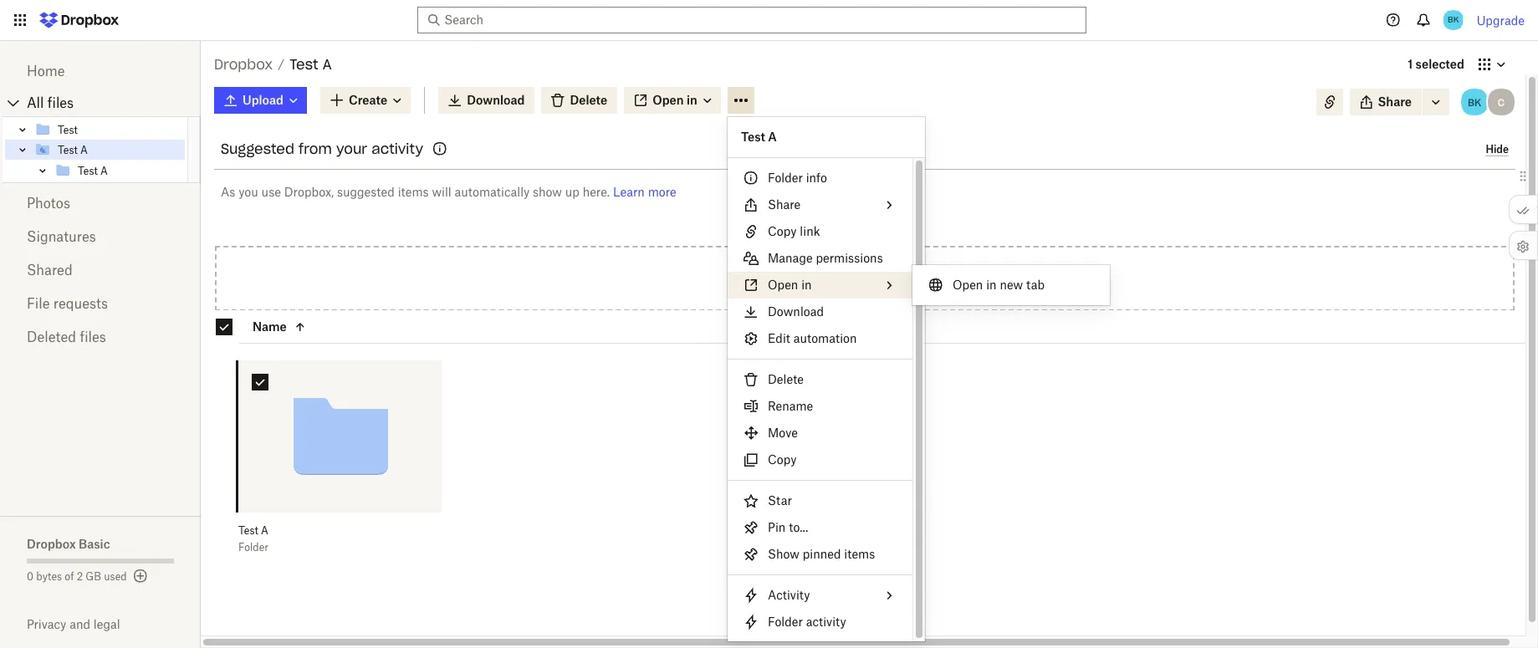 Task type: vqa. For each thing, say whether or not it's contained in the screenshot.
Dropbox image
no



Task type: locate. For each thing, give the bounding box(es) containing it.
1 vertical spatial dropbox
[[27, 537, 76, 551]]

delete menu item
[[728, 366, 912, 393]]

copy link
[[768, 224, 820, 238]]

copy inside menu item
[[768, 452, 797, 467]]

files for deleted
[[80, 329, 106, 345]]

2 horizontal spatial files
[[785, 271, 808, 285]]

copy
[[768, 224, 797, 238], [768, 452, 797, 467]]

bytes
[[36, 570, 62, 583]]

share down the 1
[[1378, 95, 1412, 109]]

edit
[[768, 331, 790, 345]]

1 horizontal spatial activity
[[806, 615, 846, 629]]

group
[[3, 116, 201, 183]]

privacy and legal link
[[27, 617, 201, 631]]

test a link
[[34, 140, 185, 160], [54, 161, 185, 181]]

folder down test a 'button'
[[238, 541, 268, 554]]

in
[[801, 278, 812, 292], [986, 278, 997, 292]]

open inside menu item
[[953, 278, 983, 292]]

photos
[[27, 195, 70, 212]]

1 in from the left
[[801, 278, 812, 292]]

download menu item
[[728, 299, 912, 325]]

0 horizontal spatial activity
[[372, 141, 423, 157]]

show
[[768, 547, 800, 561]]

1 vertical spatial files
[[785, 271, 808, 285]]

items right pinned
[[844, 547, 875, 561]]

0 horizontal spatial share
[[768, 197, 801, 212]]

get more space image
[[130, 566, 150, 586]]

file
[[27, 295, 50, 312]]

share menu item
[[728, 192, 912, 218]]

items
[[398, 185, 429, 199], [844, 547, 875, 561]]

photos link
[[27, 187, 174, 220]]

items left will
[[398, 185, 429, 199]]

0 vertical spatial files
[[47, 95, 74, 111]]

manage
[[768, 251, 813, 265]]

here
[[812, 271, 836, 285]]

0 vertical spatial items
[[398, 185, 429, 199]]

files down the file requests link
[[80, 329, 106, 345]]

open in
[[768, 278, 812, 292]]

1 selected
[[1408, 57, 1464, 71]]

selected
[[1416, 57, 1464, 71]]

edit automation
[[768, 331, 857, 345]]

2 open from the left
[[953, 278, 983, 292]]

dropbox
[[214, 56, 273, 73], [27, 537, 76, 551]]

deleted files
[[27, 329, 106, 345]]

test a link down all files "link"
[[34, 140, 185, 160]]

share
[[1378, 95, 1412, 109], [768, 197, 801, 212]]

1 open from the left
[[768, 278, 798, 292]]

0 horizontal spatial open
[[768, 278, 798, 292]]

deleted files link
[[27, 320, 174, 354]]

0 horizontal spatial dropbox
[[27, 537, 76, 551]]

folder left info
[[768, 171, 803, 185]]

activity right your
[[372, 141, 423, 157]]

files right the all at the left of page
[[47, 95, 74, 111]]

dropbox for dropbox basic
[[27, 537, 76, 551]]

global header element
[[0, 0, 1538, 41]]

upload,
[[853, 271, 894, 285]]

learn
[[613, 185, 645, 199]]

a
[[323, 56, 332, 73], [768, 130, 777, 144], [80, 143, 88, 156], [100, 164, 108, 177], [261, 525, 268, 537]]

0 horizontal spatial in
[[801, 278, 812, 292]]

from
[[299, 141, 332, 157]]

2 vertical spatial folder
[[768, 615, 803, 629]]

share inside menu item
[[768, 197, 801, 212]]

0 vertical spatial copy
[[768, 224, 797, 238]]

folder, test a row
[[238, 360, 442, 567]]

in up download
[[801, 278, 812, 292]]

here.
[[583, 185, 610, 199]]

upgrade
[[1477, 13, 1525, 27]]

activity down the activity menu item
[[806, 615, 846, 629]]

folder
[[768, 171, 803, 185], [238, 541, 268, 554], [768, 615, 803, 629]]

1 horizontal spatial items
[[844, 547, 875, 561]]

pin to...
[[768, 520, 808, 534]]

in for open in new tab
[[986, 278, 997, 292]]

you're the owner image
[[1459, 87, 1490, 117]]

your
[[336, 141, 367, 157]]

test a button
[[238, 525, 405, 538]]

automatically
[[455, 185, 530, 199]]

1 horizontal spatial files
[[80, 329, 106, 345]]

copy left the link
[[768, 224, 797, 238]]

1 vertical spatial activity
[[806, 615, 846, 629]]

drop
[[755, 271, 782, 285]]

shared link
[[27, 253, 174, 287]]

home link
[[27, 54, 174, 88]]

all files tree
[[3, 89, 201, 183]]

files inside "link"
[[47, 95, 74, 111]]

folder activity menu item
[[728, 609, 912, 636]]

activity
[[372, 141, 423, 157], [806, 615, 846, 629]]

dropbox / test a
[[214, 56, 332, 73]]

star
[[768, 493, 792, 508]]

copy link menu item
[[728, 218, 912, 245]]

as
[[221, 185, 235, 199]]

you
[[238, 185, 258, 199]]

open inside menu item
[[768, 278, 798, 292]]

2 in from the left
[[986, 278, 997, 292]]

0 vertical spatial dropbox
[[214, 56, 273, 73]]

as you use dropbox, suggested items will automatically show up here. learn more
[[221, 185, 676, 199]]

0 horizontal spatial files
[[47, 95, 74, 111]]

up
[[565, 185, 579, 199]]

1 vertical spatial share
[[768, 197, 801, 212]]

2 vertical spatial files
[[80, 329, 106, 345]]

1 horizontal spatial dropbox
[[214, 56, 273, 73]]

activity menu item
[[728, 582, 912, 609]]

folder inside test a folder
[[238, 541, 268, 554]]

move menu item
[[728, 420, 912, 447]]

pin to... menu item
[[728, 514, 912, 541]]

open left the new
[[953, 278, 983, 292]]

1 vertical spatial folder
[[238, 541, 268, 554]]

permissions
[[816, 251, 883, 265]]

open down manage
[[768, 278, 798, 292]]

files for drop
[[785, 271, 808, 285]]

copy for copy link
[[768, 224, 797, 238]]

test a link up photos link at top left
[[54, 161, 185, 181]]

files
[[47, 95, 74, 111], [785, 271, 808, 285], [80, 329, 106, 345]]

or
[[897, 271, 908, 285]]

test
[[290, 56, 318, 73], [58, 123, 78, 136], [741, 130, 765, 144], [58, 143, 78, 156], [78, 164, 98, 177], [238, 525, 258, 537]]

edit automation menu item
[[728, 325, 912, 352]]

show pinned items
[[768, 547, 875, 561]]

copy inside menu item
[[768, 224, 797, 238]]

share up the copy link
[[768, 197, 801, 212]]

copy menu item
[[728, 447, 912, 473]]

open for open in new tab
[[953, 278, 983, 292]]

test inside test a folder
[[238, 525, 258, 537]]

share inside button
[[1378, 95, 1412, 109]]

home
[[27, 63, 65, 79]]

1 vertical spatial copy
[[768, 452, 797, 467]]

1 copy from the top
[[768, 224, 797, 238]]

learn more link
[[613, 185, 676, 199]]

test a up photos link at top left
[[78, 164, 108, 177]]

test link
[[34, 120, 185, 140]]

in left the new
[[986, 278, 997, 292]]

dropbox up bytes
[[27, 537, 76, 551]]

delete
[[768, 372, 804, 386]]

folder down activity
[[768, 615, 803, 629]]

files down manage
[[785, 271, 808, 285]]

legal
[[93, 617, 120, 631]]

items inside menu item
[[844, 547, 875, 561]]

show pinned items menu item
[[728, 541, 912, 568]]

in inside menu item
[[986, 278, 997, 292]]

1 vertical spatial items
[[844, 547, 875, 561]]

1 horizontal spatial share
[[1378, 95, 1412, 109]]

file requests link
[[27, 287, 174, 320]]

0 vertical spatial folder
[[768, 171, 803, 185]]

0 vertical spatial share
[[1378, 95, 1412, 109]]

0 vertical spatial activity
[[372, 141, 423, 157]]

2 copy from the top
[[768, 452, 797, 467]]

test a
[[741, 130, 777, 144], [58, 143, 88, 156], [78, 164, 108, 177]]

1 horizontal spatial open
[[953, 278, 983, 292]]

1 horizontal spatial in
[[986, 278, 997, 292]]

copy down the "move"
[[768, 452, 797, 467]]

in inside menu item
[[801, 278, 812, 292]]

dropbox logo - go to the homepage image
[[33, 7, 125, 33]]

dropbox left "/"
[[214, 56, 273, 73]]



Task type: describe. For each thing, give the bounding box(es) containing it.
will
[[432, 185, 451, 199]]

file requests
[[27, 295, 108, 312]]

download
[[768, 304, 824, 319]]

2
[[77, 570, 83, 583]]

folder info menu item
[[728, 165, 912, 192]]

manage permissions menu item
[[728, 245, 912, 272]]

open in new tab
[[953, 278, 1045, 292]]

dropbox link
[[214, 54, 273, 75]]

open for open in
[[768, 278, 798, 292]]

0
[[27, 570, 33, 583]]

pin
[[768, 520, 786, 534]]

info
[[806, 171, 827, 185]]

folder for folder info
[[768, 171, 803, 185]]

basic
[[79, 537, 110, 551]]

dropbox for dropbox / test a
[[214, 56, 273, 73]]

link
[[800, 224, 820, 238]]

1 vertical spatial test a link
[[54, 161, 185, 181]]

a inside test a folder
[[261, 525, 268, 537]]

copy for copy
[[768, 452, 797, 467]]

suggested
[[221, 141, 294, 157]]

drop files here to upload, or click
[[755, 271, 940, 285]]

deleted
[[27, 329, 76, 345]]

privacy
[[27, 617, 66, 631]]

new
[[1000, 278, 1023, 292]]

all files
[[27, 95, 74, 111]]

to...
[[789, 520, 808, 534]]

manage permissions
[[768, 251, 883, 265]]

all
[[27, 95, 44, 111]]

use
[[261, 185, 281, 199]]

/
[[278, 57, 285, 71]]

test a folder
[[238, 525, 268, 554]]

folder for folder activity
[[768, 615, 803, 629]]

open in menu item
[[728, 272, 912, 299]]

files for all
[[47, 95, 74, 111]]

show
[[533, 185, 562, 199]]

of
[[65, 570, 74, 583]]

shared
[[27, 262, 73, 279]]

used
[[104, 570, 127, 583]]

test a up the folder info
[[741, 130, 777, 144]]

dropbox,
[[284, 185, 334, 199]]

1
[[1408, 57, 1413, 71]]

group containing test
[[3, 116, 201, 183]]

activity
[[768, 588, 810, 602]]

click
[[912, 271, 937, 285]]

rename menu item
[[728, 393, 912, 420]]

activity inside the folder activity menu item
[[806, 615, 846, 629]]

gb
[[86, 570, 101, 583]]

requests
[[53, 295, 108, 312]]

name
[[253, 319, 287, 333]]

christinaovera9@gmail.com hasn't added this to their dropbox yet image
[[1486, 87, 1516, 117]]

pinned
[[803, 547, 841, 561]]

test a down test link at the left top of the page
[[58, 143, 88, 156]]

folder activity
[[768, 615, 846, 629]]

suggested from your activity
[[221, 141, 423, 157]]

and
[[70, 617, 90, 631]]

0 bytes of 2 gb used
[[27, 570, 127, 583]]

all files link
[[27, 89, 201, 116]]

name button
[[253, 317, 380, 337]]

suggested
[[337, 185, 395, 199]]

0 horizontal spatial items
[[398, 185, 429, 199]]

to
[[839, 271, 850, 285]]

rename
[[768, 399, 813, 413]]

dropbox basic
[[27, 537, 110, 551]]

upgrade link
[[1477, 13, 1525, 27]]

folder info
[[768, 171, 827, 185]]

signatures
[[27, 228, 96, 245]]

0 vertical spatial test a link
[[34, 140, 185, 160]]

tab
[[1026, 278, 1045, 292]]

privacy and legal
[[27, 617, 120, 631]]

automation
[[793, 331, 857, 345]]

share button
[[1349, 89, 1422, 115]]

in for open in
[[801, 278, 812, 292]]

open in new tab menu item
[[912, 272, 1110, 299]]

signatures link
[[27, 220, 174, 253]]

move
[[768, 426, 798, 440]]

more
[[648, 185, 676, 199]]

star menu item
[[728, 488, 912, 514]]



